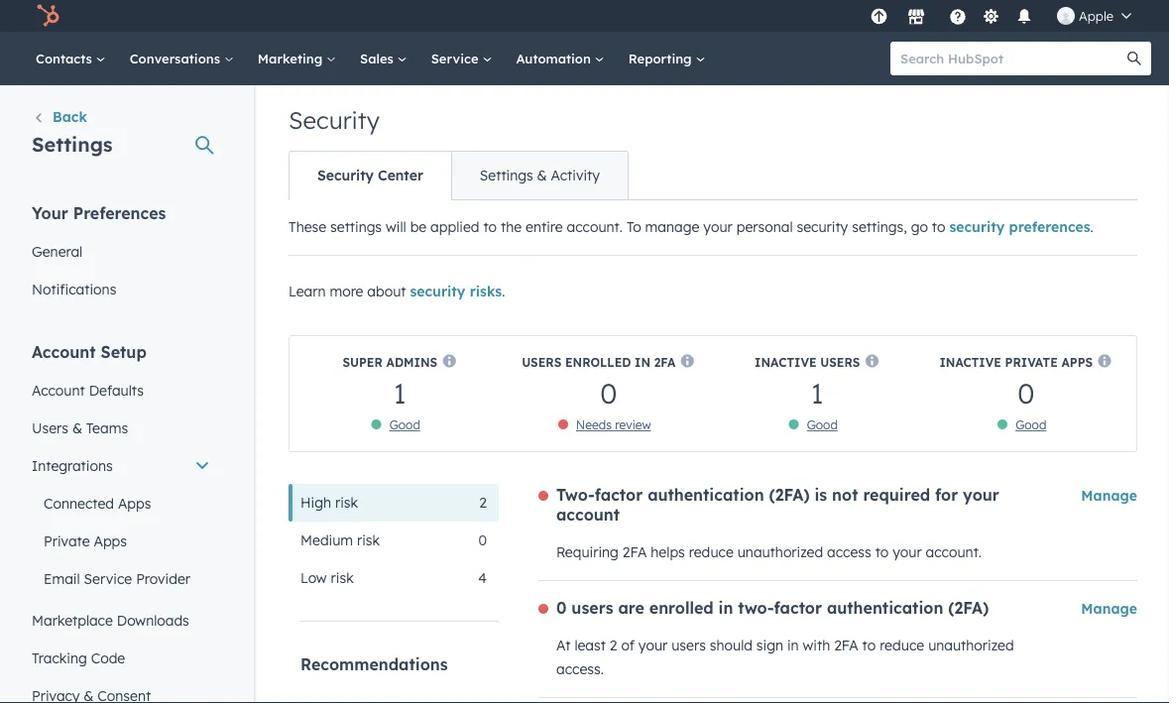Task type: locate. For each thing, give the bounding box(es) containing it.
teams
[[86, 419, 128, 437]]

1 vertical spatial service
[[84, 570, 132, 587]]

marketplace downloads link
[[20, 602, 222, 639]]

0 horizontal spatial (2fa)
[[769, 485, 810, 505]]

for
[[936, 485, 959, 505]]

users inside 'users & teams' "link"
[[32, 419, 68, 437]]

good button down "admins"
[[390, 418, 421, 432]]

1 vertical spatial private
[[44, 532, 90, 550]]

&
[[537, 167, 547, 184], [72, 419, 82, 437]]

1 vertical spatial security
[[318, 167, 374, 184]]

1 horizontal spatial 1
[[811, 376, 824, 410]]

access
[[828, 544, 872, 561]]

0 vertical spatial security
[[289, 105, 380, 135]]

1 manage button from the top
[[1082, 484, 1138, 508]]

2 manage from the top
[[1082, 600, 1138, 618]]

1 vertical spatial enrolled
[[650, 598, 714, 618]]

good button for private
[[1016, 418, 1047, 432]]

0 horizontal spatial unauthorized
[[738, 544, 824, 561]]

account.
[[567, 218, 623, 236], [926, 544, 982, 561]]

good down inactive users
[[807, 418, 838, 432]]

apps for private apps
[[94, 532, 127, 550]]

account. for entire
[[567, 218, 623, 236]]

is
[[815, 485, 828, 505]]

unauthorized
[[738, 544, 824, 561], [929, 637, 1015, 654]]

1 horizontal spatial good button
[[807, 418, 838, 432]]

at least 2 of your users should sign in with 2fa to reduce unauthorized access.
[[557, 637, 1015, 678]]

1 good from the left
[[390, 418, 421, 432]]

preferences
[[1010, 218, 1091, 236]]

1 horizontal spatial factor
[[774, 598, 823, 618]]

marketplace
[[32, 612, 113, 629]]

1 vertical spatial apps
[[118, 495, 151, 512]]

2 vertical spatial apps
[[94, 532, 127, 550]]

1 horizontal spatial in
[[719, 598, 734, 618]]

your right access
[[893, 544, 922, 561]]

1 down super admins
[[394, 376, 406, 410]]

1 vertical spatial account
[[32, 382, 85, 399]]

1 horizontal spatial users
[[672, 637, 706, 654]]

account for account setup
[[32, 342, 96, 362]]

account
[[32, 342, 96, 362], [32, 382, 85, 399]]

0 horizontal spatial security
[[410, 283, 466, 300]]

good button down the inactive private apps
[[1016, 418, 1047, 432]]

3 good from the left
[[1016, 418, 1047, 432]]

settings for settings & activity
[[480, 167, 533, 184]]

0 horizontal spatial users
[[32, 419, 68, 437]]

low
[[301, 570, 327, 587]]

security up settings
[[318, 167, 374, 184]]

0 down users enrolled in 2fa
[[600, 376, 617, 410]]

0 vertical spatial &
[[537, 167, 547, 184]]

1 vertical spatial users
[[672, 637, 706, 654]]

1 vertical spatial reduce
[[880, 637, 925, 654]]

1 good button from the left
[[390, 418, 421, 432]]

contacts link
[[24, 32, 118, 85]]

in right sign
[[788, 637, 799, 654]]

hubspot image
[[36, 4, 60, 28]]

super
[[343, 355, 383, 370]]

your right 'manage'
[[704, 218, 733, 236]]

good button down inactive users
[[807, 418, 838, 432]]

1 horizontal spatial account.
[[926, 544, 982, 561]]

0 vertical spatial 2fa
[[655, 355, 676, 370]]

reduce right helps
[[689, 544, 734, 561]]

1 vertical spatial risk
[[357, 532, 380, 549]]

security left risks
[[410, 283, 466, 300]]

to left the
[[484, 218, 497, 236]]

account up account defaults
[[32, 342, 96, 362]]

settings,
[[853, 218, 908, 236]]

reduce right with
[[880, 637, 925, 654]]

1 vertical spatial factor
[[774, 598, 823, 618]]

authentication up helps
[[648, 485, 765, 505]]

1 vertical spatial manage
[[1082, 600, 1138, 618]]

security up the security center
[[289, 105, 380, 135]]

users left should
[[672, 637, 706, 654]]

enrolled right are
[[650, 598, 714, 618]]

0 horizontal spatial factor
[[595, 485, 643, 505]]

your preferences
[[32, 203, 166, 223]]

security left settings,
[[797, 218, 849, 236]]

2 horizontal spatial good
[[1016, 418, 1047, 432]]

1 vertical spatial &
[[72, 419, 82, 437]]

private
[[1006, 355, 1058, 370], [44, 532, 90, 550]]

1 horizontal spatial security
[[797, 218, 849, 236]]

search button
[[1118, 42, 1152, 75]]

.
[[1091, 218, 1094, 236], [502, 283, 505, 300]]

navigation
[[289, 151, 629, 200]]

0 vertical spatial manage button
[[1082, 484, 1138, 508]]

0 vertical spatial enrolled
[[566, 355, 631, 370]]

not
[[833, 485, 859, 505]]

account. left to
[[567, 218, 623, 236]]

0 horizontal spatial enrolled
[[566, 355, 631, 370]]

two-
[[739, 598, 774, 618]]

automation link
[[504, 32, 617, 85]]

risk
[[335, 494, 358, 511], [357, 532, 380, 549], [331, 570, 354, 587]]

needs review button
[[576, 418, 652, 432]]

factor
[[595, 485, 643, 505], [774, 598, 823, 618]]

risk right high
[[335, 494, 358, 511]]

users inside at least 2 of your users should sign in with 2fa to reduce unauthorized access.
[[672, 637, 706, 654]]

0 vertical spatial unauthorized
[[738, 544, 824, 561]]

0 vertical spatial reduce
[[689, 544, 734, 561]]

2 good from the left
[[807, 418, 838, 432]]

1 horizontal spatial authentication
[[827, 598, 944, 618]]

factor inside two-factor authentication (2fa) is not required for your account
[[595, 485, 643, 505]]

0 vertical spatial 2
[[480, 494, 487, 511]]

your right the of
[[639, 637, 668, 654]]

marketing
[[258, 50, 326, 66]]

security preferences link
[[950, 218, 1091, 236]]

sales link
[[348, 32, 419, 85]]

back
[[53, 108, 87, 126]]

account for account defaults
[[32, 382, 85, 399]]

inactive for 1
[[755, 355, 817, 370]]

0 vertical spatial settings
[[32, 131, 113, 156]]

2 left the of
[[610, 637, 618, 654]]

0 up at
[[557, 598, 567, 618]]

your
[[704, 218, 733, 236], [964, 485, 1000, 505], [893, 544, 922, 561], [639, 637, 668, 654]]

apps for connected apps
[[118, 495, 151, 512]]

0 vertical spatial in
[[635, 355, 651, 370]]

authentication
[[648, 485, 765, 505], [827, 598, 944, 618]]

risk right "low" at the bottom left
[[331, 570, 354, 587]]

1 horizontal spatial service
[[431, 50, 483, 66]]

good
[[390, 418, 421, 432], [807, 418, 838, 432], [1016, 418, 1047, 432]]

with
[[803, 637, 831, 654]]

notifications image
[[1016, 9, 1034, 27]]

& for security
[[537, 167, 547, 184]]

0
[[600, 376, 617, 410], [1018, 376, 1035, 410], [479, 532, 487, 549], [557, 598, 567, 618]]

3 good button from the left
[[1016, 418, 1047, 432]]

settings link
[[979, 5, 1004, 26]]

admins
[[387, 355, 438, 370]]

apple menu
[[865, 0, 1146, 32]]

account defaults
[[32, 382, 144, 399]]

0 vertical spatial (2fa)
[[769, 485, 810, 505]]

manage for your
[[1082, 487, 1138, 505]]

in left two-
[[719, 598, 734, 618]]

account. down for
[[926, 544, 982, 561]]

risks
[[470, 283, 502, 300]]

& left the teams
[[72, 419, 82, 437]]

1 vertical spatial unauthorized
[[929, 637, 1015, 654]]

1 horizontal spatial settings
[[480, 167, 533, 184]]

good button
[[390, 418, 421, 432], [807, 418, 838, 432], [1016, 418, 1047, 432]]

good down "admins"
[[390, 418, 421, 432]]

1 horizontal spatial 2fa
[[655, 355, 676, 370]]

0 horizontal spatial reduce
[[689, 544, 734, 561]]

0 horizontal spatial 2fa
[[623, 544, 647, 561]]

good button for admins
[[390, 418, 421, 432]]

1 vertical spatial settings
[[480, 167, 533, 184]]

2 horizontal spatial in
[[788, 637, 799, 654]]

1 horizontal spatial &
[[537, 167, 547, 184]]

risk for medium risk
[[357, 532, 380, 549]]

0 vertical spatial factor
[[595, 485, 643, 505]]

apple button
[[1046, 0, 1144, 32]]

1 vertical spatial 2
[[610, 637, 618, 654]]

reporting link
[[617, 32, 718, 85]]

integrations
[[32, 457, 113, 474]]

0 vertical spatial manage
[[1082, 487, 1138, 505]]

to right go
[[933, 218, 946, 236]]

authentication inside two-factor authentication (2fa) is not required for your account
[[648, 485, 765, 505]]

0 horizontal spatial 1
[[394, 376, 406, 410]]

1 down inactive users
[[811, 376, 824, 410]]

users for users & teams
[[32, 419, 68, 437]]

notifications
[[32, 280, 116, 298]]

risk right "medium"
[[357, 532, 380, 549]]

1 vertical spatial account.
[[926, 544, 982, 561]]

0 horizontal spatial settings
[[32, 131, 113, 156]]

these settings will be applied to the entire account. to manage your personal security settings, go to security preferences .
[[289, 218, 1094, 236]]

factor up with
[[774, 598, 823, 618]]

settings up the
[[480, 167, 533, 184]]

0 horizontal spatial service
[[84, 570, 132, 587]]

1 vertical spatial (2fa)
[[949, 598, 990, 618]]

2 good button from the left
[[807, 418, 838, 432]]

account setup element
[[20, 341, 222, 703]]

enrolled
[[566, 355, 631, 370], [650, 598, 714, 618]]

in up review on the bottom right of the page
[[635, 355, 651, 370]]

2 vertical spatial in
[[788, 637, 799, 654]]

1 vertical spatial in
[[719, 598, 734, 618]]

1 for admins
[[394, 376, 406, 410]]

security center link
[[290, 152, 451, 199]]

0 horizontal spatial good button
[[390, 418, 421, 432]]

1 horizontal spatial reduce
[[880, 637, 925, 654]]

enrolled up needs
[[566, 355, 631, 370]]

needs
[[576, 418, 612, 432]]

manage
[[1082, 487, 1138, 505], [1082, 600, 1138, 618]]

2 manage button from the top
[[1082, 597, 1138, 621]]

2 horizontal spatial 2fa
[[835, 637, 859, 654]]

private apps
[[44, 532, 127, 550]]

0 horizontal spatial authentication
[[648, 485, 765, 505]]

reduce inside at least 2 of your users should sign in with 2fa to reduce unauthorized access.
[[880, 637, 925, 654]]

settings & activity link
[[451, 152, 628, 199]]

go
[[911, 218, 929, 236]]

2 inactive from the left
[[940, 355, 1002, 370]]

0 horizontal spatial account.
[[567, 218, 623, 236]]

at
[[557, 637, 571, 654]]

0 vertical spatial account
[[32, 342, 96, 362]]

0 horizontal spatial .
[[502, 283, 505, 300]]

users up least
[[572, 598, 614, 618]]

settings down back on the top left
[[32, 131, 113, 156]]

1 horizontal spatial enrolled
[[650, 598, 714, 618]]

0 horizontal spatial users
[[572, 598, 614, 618]]

2 up 4
[[480, 494, 487, 511]]

0 horizontal spatial good
[[390, 418, 421, 432]]

unauthorized inside at least 2 of your users should sign in with 2fa to reduce unauthorized access.
[[929, 637, 1015, 654]]

2 1 from the left
[[811, 376, 824, 410]]

0 horizontal spatial &
[[72, 419, 82, 437]]

good for admins
[[390, 418, 421, 432]]

0 vertical spatial account.
[[567, 218, 623, 236]]

1 manage from the top
[[1082, 487, 1138, 505]]

1 horizontal spatial inactive
[[940, 355, 1002, 370]]

1 horizontal spatial 2
[[610, 637, 618, 654]]

0 horizontal spatial in
[[635, 355, 651, 370]]

1 horizontal spatial (2fa)
[[949, 598, 990, 618]]

your right for
[[964, 485, 1000, 505]]

connected
[[44, 495, 114, 512]]

0 horizontal spatial inactive
[[755, 355, 817, 370]]

security
[[289, 105, 380, 135], [318, 167, 374, 184]]

email service provider link
[[20, 560, 222, 598]]

low risk
[[301, 570, 354, 587]]

two-factor authentication (2fa) is not required for your account
[[557, 485, 1000, 525]]

service down "private apps" link
[[84, 570, 132, 587]]

1 horizontal spatial unauthorized
[[929, 637, 1015, 654]]

users & teams link
[[20, 409, 222, 447]]

& inside "link"
[[72, 419, 82, 437]]

settings image
[[983, 8, 1001, 26]]

in inside at least 2 of your users should sign in with 2fa to reduce unauthorized access.
[[788, 637, 799, 654]]

sign
[[757, 637, 784, 654]]

1 1 from the left
[[394, 376, 406, 410]]

& left 'activity'
[[537, 167, 547, 184]]

0 horizontal spatial 2
[[480, 494, 487, 511]]

0 vertical spatial risk
[[335, 494, 358, 511]]

2 vertical spatial 2fa
[[835, 637, 859, 654]]

1 horizontal spatial good
[[807, 418, 838, 432]]

account up users & teams
[[32, 382, 85, 399]]

learn more about security risks .
[[289, 283, 505, 300]]

settings inside navigation
[[480, 167, 533, 184]]

1 horizontal spatial users
[[522, 355, 562, 370]]

2 horizontal spatial good button
[[1016, 418, 1047, 432]]

service inside 'link'
[[84, 570, 132, 587]]

security right go
[[950, 218, 1005, 236]]

good for private
[[1016, 418, 1047, 432]]

0 vertical spatial private
[[1006, 355, 1058, 370]]

search image
[[1128, 52, 1142, 65]]

1 account from the top
[[32, 342, 96, 362]]

to right with
[[863, 637, 876, 654]]

0 vertical spatial .
[[1091, 218, 1094, 236]]

2 account from the top
[[32, 382, 85, 399]]

recommendations
[[301, 655, 448, 675]]

2 vertical spatial risk
[[331, 570, 354, 587]]

good down the inactive private apps
[[1016, 418, 1047, 432]]

1 vertical spatial manage button
[[1082, 597, 1138, 621]]

0 vertical spatial authentication
[[648, 485, 765, 505]]

review
[[616, 418, 652, 432]]

1 inactive from the left
[[755, 355, 817, 370]]

service right "sales" link
[[431, 50, 483, 66]]

factor up requiring
[[595, 485, 643, 505]]

0 horizontal spatial private
[[44, 532, 90, 550]]

authentication down access
[[827, 598, 944, 618]]



Task type: describe. For each thing, give the bounding box(es) containing it.
conversations
[[130, 50, 224, 66]]

automation
[[516, 50, 595, 66]]

are
[[619, 598, 645, 618]]

Search HubSpot search field
[[891, 42, 1134, 75]]

good button for users
[[807, 418, 838, 432]]

0 up 4
[[479, 532, 487, 549]]

integrations button
[[20, 447, 222, 485]]

1 vertical spatial authentication
[[827, 598, 944, 618]]

email service provider
[[44, 570, 190, 587]]

account
[[557, 505, 620, 525]]

the
[[501, 218, 522, 236]]

your preferences element
[[20, 202, 222, 308]]

about
[[367, 283, 406, 300]]

defaults
[[89, 382, 144, 399]]

1 horizontal spatial .
[[1091, 218, 1094, 236]]

users enrolled in 2fa
[[522, 355, 676, 370]]

good for users
[[807, 418, 838, 432]]

users & teams
[[32, 419, 128, 437]]

your inside two-factor authentication (2fa) is not required for your account
[[964, 485, 1000, 505]]

code
[[91, 649, 125, 667]]

connected apps
[[44, 495, 151, 512]]

0 vertical spatial service
[[431, 50, 483, 66]]

risk for high risk
[[335, 494, 358, 511]]

2 horizontal spatial users
[[821, 355, 861, 370]]

should
[[710, 637, 753, 654]]

marketplaces image
[[908, 9, 926, 27]]

settings for settings
[[32, 131, 113, 156]]

conversations link
[[118, 32, 246, 85]]

manage button for your
[[1082, 484, 1138, 508]]

security risks link
[[410, 283, 502, 300]]

requiring 2fa helps reduce unauthorized access to your account.
[[557, 544, 982, 561]]

risk for low risk
[[331, 570, 354, 587]]

upgrade image
[[871, 8, 888, 26]]

1 horizontal spatial private
[[1006, 355, 1058, 370]]

0 vertical spatial users
[[572, 598, 614, 618]]

super admins
[[343, 355, 438, 370]]

account. for your
[[926, 544, 982, 561]]

service link
[[419, 32, 504, 85]]

marketplaces button
[[896, 0, 938, 32]]

inactive private apps
[[940, 355, 1093, 370]]

upgrade link
[[867, 5, 892, 26]]

required
[[864, 485, 931, 505]]

learn
[[289, 283, 326, 300]]

back link
[[32, 107, 87, 130]]

security for security
[[289, 105, 380, 135]]

personal
[[737, 218, 793, 236]]

least
[[575, 637, 606, 654]]

center
[[378, 167, 424, 184]]

helps
[[651, 544, 685, 561]]

tracking code link
[[20, 639, 222, 677]]

0 down the inactive private apps
[[1018, 376, 1035, 410]]

manage for (2fa)
[[1082, 600, 1138, 618]]

access.
[[557, 661, 604, 678]]

2fa inside at least 2 of your users should sign in with 2fa to reduce unauthorized access.
[[835, 637, 859, 654]]

settings & activity
[[480, 167, 600, 184]]

tracking
[[32, 649, 87, 667]]

these
[[289, 218, 327, 236]]

inactive for 0
[[940, 355, 1002, 370]]

to
[[627, 218, 642, 236]]

0 vertical spatial apps
[[1062, 355, 1093, 370]]

to right access
[[876, 544, 889, 561]]

bob builder image
[[1058, 7, 1076, 25]]

1 for users
[[811, 376, 824, 410]]

connected apps link
[[20, 485, 222, 522]]

& for account setup
[[72, 419, 82, 437]]

2 inside at least 2 of your users should sign in with 2fa to reduce unauthorized access.
[[610, 637, 618, 654]]

of
[[622, 637, 635, 654]]

high risk
[[301, 494, 358, 511]]

medium
[[301, 532, 353, 549]]

users for users enrolled in 2fa
[[522, 355, 562, 370]]

two-
[[557, 485, 595, 505]]

email
[[44, 570, 80, 587]]

sales
[[360, 50, 398, 66]]

marketing link
[[246, 32, 348, 85]]

navigation containing security center
[[289, 151, 629, 200]]

setup
[[101, 342, 147, 362]]

0 users are enrolled in two-factor authentication (2fa)
[[557, 598, 990, 618]]

hubspot link
[[24, 4, 74, 28]]

1 vertical spatial 2fa
[[623, 544, 647, 561]]

4
[[479, 570, 487, 587]]

your inside at least 2 of your users should sign in with 2fa to reduce unauthorized access.
[[639, 637, 668, 654]]

settings
[[330, 218, 382, 236]]

security for security center
[[318, 167, 374, 184]]

will
[[386, 218, 407, 236]]

entire
[[526, 218, 563, 236]]

private inside account setup element
[[44, 532, 90, 550]]

high
[[301, 494, 331, 511]]

manage button for (2fa)
[[1082, 597, 1138, 621]]

tracking code
[[32, 649, 125, 667]]

help image
[[950, 9, 967, 27]]

downloads
[[117, 612, 189, 629]]

medium risk
[[301, 532, 380, 549]]

(2fa) inside two-factor authentication (2fa) is not required for your account
[[769, 485, 810, 505]]

account setup
[[32, 342, 147, 362]]

help button
[[942, 0, 975, 32]]

more
[[330, 283, 364, 300]]

2 horizontal spatial security
[[950, 218, 1005, 236]]

inactive users
[[755, 355, 861, 370]]

1 vertical spatial .
[[502, 283, 505, 300]]

general link
[[20, 233, 222, 270]]

marketplace downloads
[[32, 612, 189, 629]]

general
[[32, 243, 83, 260]]

requiring
[[557, 544, 619, 561]]

apple
[[1079, 7, 1114, 24]]

manage
[[645, 218, 700, 236]]

your
[[32, 203, 68, 223]]

reporting
[[629, 50, 696, 66]]

provider
[[136, 570, 190, 587]]

private apps link
[[20, 522, 222, 560]]

security center
[[318, 167, 424, 184]]

applied
[[431, 218, 480, 236]]

to inside at least 2 of your users should sign in with 2fa to reduce unauthorized access.
[[863, 637, 876, 654]]



Task type: vqa. For each thing, say whether or not it's contained in the screenshot.


